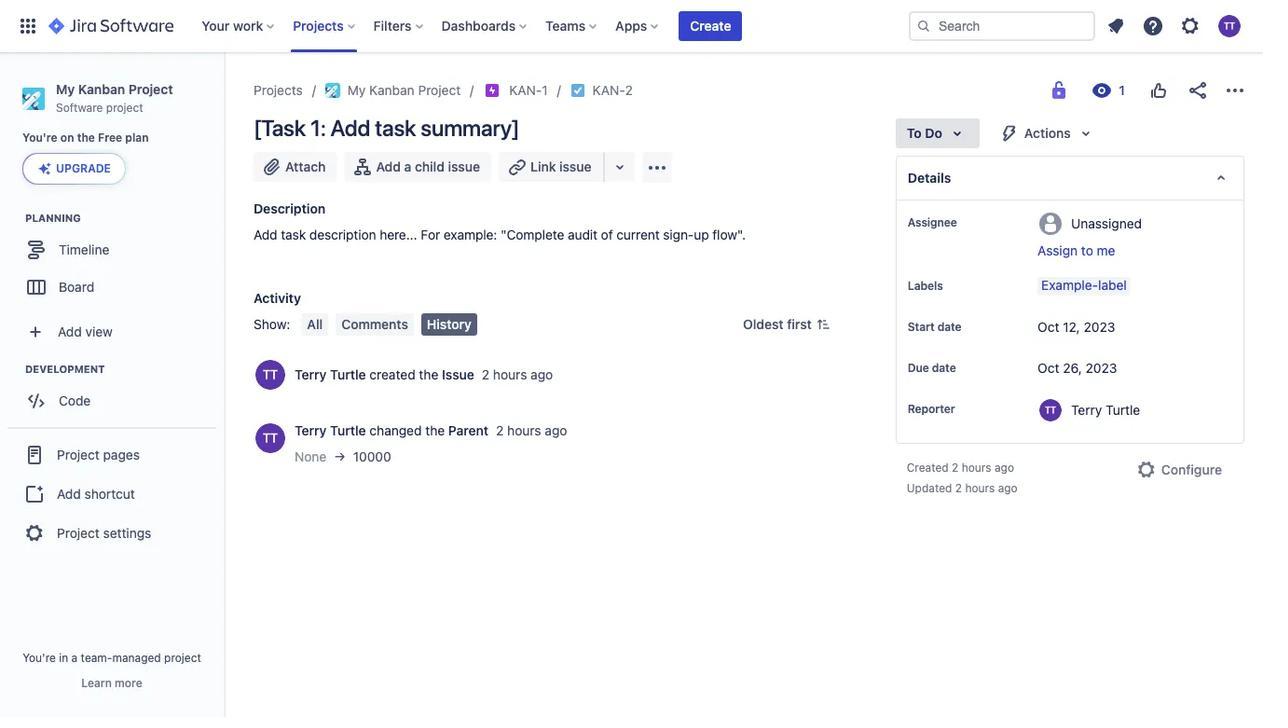 Task type: describe. For each thing, give the bounding box(es) containing it.
learn
[[81, 676, 112, 690]]

add a child issue
[[376, 159, 480, 174]]

2 inside 'link'
[[625, 82, 633, 98]]

link issue button
[[499, 152, 605, 182]]

board
[[59, 279, 94, 295]]

free
[[98, 131, 122, 145]]

child
[[415, 159, 445, 174]]

kanban for my kanban project software project
[[78, 81, 125, 97]]

you're for you're in a team-managed project
[[22, 651, 56, 665]]

managed
[[112, 651, 161, 665]]

2023 for oct 12, 2023
[[1084, 319, 1116, 335]]

plan
[[125, 131, 149, 145]]

filters button
[[368, 11, 430, 41]]

current
[[617, 227, 660, 242]]

add for view
[[58, 324, 82, 339]]

assign
[[1038, 242, 1078, 258]]

my kanban project link
[[325, 79, 461, 102]]

projects link
[[254, 79, 303, 102]]

timeline link
[[9, 232, 214, 269]]

a inside button
[[404, 159, 412, 174]]

vote options: no one has voted for this issue yet. image
[[1148, 79, 1170, 102]]

updated
[[907, 481, 953, 495]]

epic image
[[485, 83, 500, 98]]

timeline
[[59, 241, 109, 257]]

kan- for 2
[[593, 82, 625, 98]]

my kanban project software project
[[56, 81, 173, 115]]

planning
[[25, 212, 81, 224]]

add right 1:
[[331, 115, 370, 141]]

oldest first
[[743, 316, 812, 332]]

oct for oct 12, 2023
[[1038, 319, 1060, 335]]

add for shortcut
[[57, 486, 81, 502]]

example-label link
[[1038, 277, 1131, 296]]

2 for created 2 hours ago updated 2 hours ago
[[956, 481, 962, 495]]

terry for terry turtle created the issue 2 hours ago
[[295, 366, 327, 382]]

attach
[[285, 159, 326, 174]]

all
[[307, 316, 323, 332]]

board link
[[9, 269, 214, 306]]

development image
[[3, 358, 25, 381]]

me
[[1097, 242, 1116, 258]]

changed
[[370, 422, 422, 438]]

first
[[787, 316, 812, 332]]

created
[[907, 461, 949, 475]]

banner containing your work
[[0, 0, 1264, 52]]

view
[[85, 324, 113, 339]]

0 horizontal spatial a
[[71, 651, 78, 665]]

project pages link
[[7, 435, 216, 476]]

all button
[[302, 313, 328, 336]]

attach button
[[254, 152, 337, 182]]

sign-
[[663, 227, 694, 242]]

add view button
[[11, 314, 213, 351]]

activity
[[254, 290, 301, 306]]

hours for parent
[[507, 422, 541, 438]]

hours right created
[[962, 461, 992, 475]]

description
[[254, 200, 326, 216]]

the for terry turtle created the issue 2 hours ago
[[419, 366, 439, 382]]

your work button
[[196, 11, 282, 41]]

actions image
[[1224, 79, 1247, 102]]

group containing project pages
[[7, 427, 216, 560]]

primary element
[[11, 0, 909, 52]]

code
[[59, 393, 91, 408]]

you're for you're on the free plan
[[22, 131, 58, 145]]

oct 12, 2023
[[1038, 319, 1116, 335]]

search image
[[917, 19, 932, 34]]

example-label
[[1042, 277, 1127, 293]]

0 horizontal spatial task
[[281, 227, 306, 242]]

due date
[[908, 361, 956, 375]]

comments
[[342, 316, 408, 332]]

label
[[1099, 277, 1127, 293]]

details
[[908, 170, 952, 186]]

here...
[[380, 227, 417, 242]]

copy link to issue image
[[629, 82, 644, 97]]

oldest
[[743, 316, 784, 332]]

add for task
[[254, 227, 277, 242]]

audit
[[568, 227, 598, 242]]

my for my kanban project software project
[[56, 81, 75, 97]]

add shortcut
[[57, 486, 135, 502]]

summary]
[[421, 115, 520, 141]]

unassigned
[[1072, 215, 1142, 231]]

kan- for 1
[[509, 82, 542, 98]]

more
[[115, 676, 142, 690]]

on
[[60, 131, 74, 145]]

created
[[370, 366, 416, 382]]

Search field
[[909, 11, 1096, 41]]

appswitcher icon image
[[17, 15, 39, 37]]

dashboards button
[[436, 11, 534, 41]]

oct 26, 2023
[[1038, 360, 1118, 376]]

oct for oct 26, 2023
[[1038, 360, 1060, 376]]

task image
[[570, 83, 585, 98]]

1:
[[310, 115, 326, 141]]

details element
[[896, 156, 1245, 200]]

history button
[[421, 313, 477, 336]]

sidebar navigation image
[[203, 75, 244, 112]]

upgrade button
[[23, 154, 125, 184]]

show:
[[254, 316, 290, 332]]

flow".
[[713, 227, 746, 242]]

projects for projects link
[[254, 82, 303, 98]]

0 vertical spatial task
[[375, 115, 416, 141]]

comments button
[[336, 313, 414, 336]]

your profile and settings image
[[1219, 15, 1241, 37]]

issue inside add a child issue button
[[448, 159, 480, 174]]

add shortcut button
[[7, 476, 216, 513]]

learn more button
[[81, 676, 142, 691]]

work
[[233, 18, 263, 34]]

example:
[[444, 227, 497, 242]]

hours for issue
[[493, 366, 527, 382]]

notifications image
[[1105, 15, 1127, 37]]



Task type: vqa. For each thing, say whether or not it's contained in the screenshot.
Notifications image
yes



Task type: locate. For each thing, give the bounding box(es) containing it.
apps
[[616, 18, 648, 34]]

1 vertical spatial you're
[[22, 651, 56, 665]]

task down my kanban project link
[[375, 115, 416, 141]]

add down description
[[254, 227, 277, 242]]

kan- inside kan-1 link
[[509, 82, 542, 98]]

my kanban project
[[348, 82, 461, 98]]

terry for terry turtle changed the parent 2 hours ago
[[295, 422, 327, 438]]

oct left 26,
[[1038, 360, 1060, 376]]

parent
[[448, 422, 489, 438]]

menu bar containing all
[[298, 313, 481, 336]]

my up "software"
[[56, 81, 75, 97]]

description
[[309, 227, 376, 242]]

kan- right epic image
[[509, 82, 542, 98]]

0 vertical spatial turtle
[[330, 366, 366, 382]]

kan- left copy link to issue image
[[593, 82, 625, 98]]

menu bar
[[298, 313, 481, 336]]

turtle for changed the
[[330, 422, 366, 438]]

1 terry from the top
[[295, 366, 327, 382]]

0 horizontal spatial issue
[[448, 159, 480, 174]]

filters
[[374, 18, 412, 34]]

add inside dropdown button
[[58, 324, 82, 339]]

date for oct 26, 2023
[[932, 361, 956, 375]]

turtle
[[330, 366, 366, 382], [330, 422, 366, 438]]

1 kan- from the left
[[509, 82, 542, 98]]

10000
[[353, 449, 391, 464]]

created 2 hours ago updated 2 hours ago
[[907, 461, 1018, 495]]

example-
[[1042, 277, 1099, 293]]

"complete
[[501, 227, 564, 242]]

learn more
[[81, 676, 142, 690]]

2 oct from the top
[[1038, 360, 1060, 376]]

hours right updated
[[966, 481, 995, 495]]

dashboards
[[442, 18, 516, 34]]

turtle for created the
[[330, 366, 366, 382]]

1 vertical spatial a
[[71, 651, 78, 665]]

0 vertical spatial 2023
[[1084, 319, 1116, 335]]

0 horizontal spatial kan-
[[509, 82, 542, 98]]

turtle up "10000"
[[330, 422, 366, 438]]

date for oct 12, 2023
[[938, 320, 962, 334]]

project down add shortcut
[[57, 525, 100, 541]]

project
[[128, 81, 173, 97], [418, 82, 461, 98], [57, 447, 100, 462], [57, 525, 100, 541]]

due
[[908, 361, 929, 375]]

project up plan
[[128, 81, 173, 97]]

project up add shortcut
[[57, 447, 100, 462]]

issue
[[442, 366, 475, 382]]

projects for projects dropdown button
[[293, 18, 344, 34]]

jira software image
[[48, 15, 174, 37], [48, 15, 174, 37]]

you're
[[22, 131, 58, 145], [22, 651, 56, 665]]

1 horizontal spatial kan-
[[593, 82, 625, 98]]

1 vertical spatial turtle
[[330, 422, 366, 438]]

share image
[[1187, 79, 1210, 102]]

to
[[1082, 242, 1094, 258]]

2 kan- from the left
[[593, 82, 625, 98]]

newest first image
[[816, 317, 831, 332]]

1 vertical spatial project
[[164, 651, 201, 665]]

12,
[[1063, 319, 1081, 335]]

planning image
[[3, 207, 25, 230]]

1 horizontal spatial a
[[404, 159, 412, 174]]

your work
[[202, 18, 263, 34]]

1 vertical spatial terry
[[295, 422, 327, 438]]

up
[[694, 227, 709, 242]]

assign to me
[[1038, 242, 1116, 258]]

0 vertical spatial the
[[77, 131, 95, 145]]

ago right parent
[[545, 422, 567, 438]]

ago
[[531, 366, 553, 382], [545, 422, 567, 438], [995, 461, 1015, 475], [998, 481, 1018, 495]]

1 vertical spatial date
[[932, 361, 956, 375]]

kan-
[[509, 82, 542, 98], [593, 82, 625, 98]]

2 right created
[[952, 461, 959, 475]]

ago for created 2 hours ago updated 2 hours ago
[[998, 481, 1018, 495]]

2
[[625, 82, 633, 98], [482, 366, 490, 382], [496, 422, 504, 438], [952, 461, 959, 475], [956, 481, 962, 495]]

0 vertical spatial oct
[[1038, 319, 1060, 335]]

add for a
[[376, 159, 401, 174]]

add app image
[[646, 156, 668, 179]]

add
[[331, 115, 370, 141], [376, 159, 401, 174], [254, 227, 277, 242], [58, 324, 82, 339], [57, 486, 81, 502]]

assignee
[[908, 215, 957, 229]]

development
[[25, 363, 105, 375]]

1 vertical spatial projects
[[254, 82, 303, 98]]

my inside my kanban project software project
[[56, 81, 75, 97]]

project settings
[[57, 525, 151, 541]]

the left "issue" on the left
[[419, 366, 439, 382]]

pages
[[103, 447, 140, 462]]

group
[[7, 427, 216, 560]]

0 horizontal spatial kanban
[[78, 81, 125, 97]]

2 right parent
[[496, 422, 504, 438]]

upgrade
[[56, 162, 111, 176]]

history
[[427, 316, 472, 332]]

kanban up [task 1: add task summary] at the top
[[369, 82, 415, 98]]

date right "start"
[[938, 320, 962, 334]]

0 horizontal spatial my
[[56, 81, 75, 97]]

ago right created
[[995, 461, 1015, 475]]

hours right "issue" on the left
[[493, 366, 527, 382]]

planning group
[[9, 211, 223, 312]]

kan-2 link
[[593, 79, 633, 102]]

you're on the free plan
[[22, 131, 149, 145]]

0 vertical spatial date
[[938, 320, 962, 334]]

2 for terry turtle created the issue 2 hours ago
[[482, 366, 490, 382]]

of
[[601, 227, 613, 242]]

2 right "issue" on the left
[[482, 366, 490, 382]]

2 issue from the left
[[560, 159, 592, 174]]

2 you're from the top
[[22, 651, 56, 665]]

2 vertical spatial the
[[425, 422, 445, 438]]

create
[[690, 18, 732, 34]]

you're in a team-managed project
[[22, 651, 201, 665]]

kanban up "software"
[[78, 81, 125, 97]]

1 vertical spatial oct
[[1038, 360, 1060, 376]]

teams button
[[540, 11, 604, 41]]

1 vertical spatial 2023
[[1086, 360, 1118, 376]]

project right managed
[[164, 651, 201, 665]]

oct
[[1038, 319, 1060, 335], [1038, 360, 1060, 376]]

2023 right 26,
[[1086, 360, 1118, 376]]

add down [task 1: add task summary] at the top
[[376, 159, 401, 174]]

date right due
[[932, 361, 956, 375]]

2023 for oct 26, 2023
[[1086, 360, 1118, 376]]

1 horizontal spatial issue
[[560, 159, 592, 174]]

my for my kanban project
[[348, 82, 366, 98]]

the right on
[[77, 131, 95, 145]]

none
[[295, 449, 327, 464]]

add left shortcut
[[57, 486, 81, 502]]

0 vertical spatial terry
[[295, 366, 327, 382]]

projects up the my kanban project image
[[293, 18, 344, 34]]

project up summary]
[[418, 82, 461, 98]]

configure
[[1162, 462, 1223, 477]]

date
[[938, 320, 962, 334], [932, 361, 956, 375]]

terry up none
[[295, 422, 327, 438]]

add a child issue button
[[345, 152, 491, 182]]

kanban inside my kanban project software project
[[78, 81, 125, 97]]

hours right parent
[[507, 422, 541, 438]]

2 terry from the top
[[295, 422, 327, 438]]

banner
[[0, 0, 1264, 52]]

ago for terry turtle created the issue 2 hours ago
[[531, 366, 553, 382]]

shortcut
[[84, 486, 135, 502]]

configure link
[[1124, 455, 1234, 485]]

the left parent
[[425, 422, 445, 438]]

project inside my kanban project software project
[[106, 101, 143, 115]]

add left 'view'
[[58, 324, 82, 339]]

ago right "issue" on the left
[[531, 366, 553, 382]]

link web pages and more image
[[609, 156, 631, 178]]

1 vertical spatial the
[[419, 366, 439, 382]]

2 right updated
[[956, 481, 962, 495]]

kan-1 link
[[509, 79, 548, 102]]

start
[[908, 320, 935, 334]]

software
[[56, 101, 103, 115]]

kanban for my kanban project
[[369, 82, 415, 98]]

0 vertical spatial a
[[404, 159, 412, 174]]

kan-1
[[509, 82, 548, 98]]

oldest first button
[[732, 313, 842, 336]]

projects up [task
[[254, 82, 303, 98]]

2 turtle from the top
[[330, 422, 366, 438]]

hours for updated
[[966, 481, 995, 495]]

terry
[[295, 366, 327, 382], [295, 422, 327, 438]]

[task
[[254, 115, 306, 141]]

1 turtle from the top
[[330, 366, 366, 382]]

0 vertical spatial project
[[106, 101, 143, 115]]

add view
[[58, 324, 113, 339]]

[task 1: add task summary]
[[254, 115, 520, 141]]

assign to me button
[[1038, 242, 1225, 260]]

ago for terry turtle changed the parent 2 hours ago
[[545, 422, 567, 438]]

issue right child
[[448, 159, 480, 174]]

terry down all button
[[295, 366, 327, 382]]

in
[[59, 651, 68, 665]]

you're left on
[[22, 131, 58, 145]]

projects inside dropdown button
[[293, 18, 344, 34]]

2 right task image on the top of page
[[625, 82, 633, 98]]

hours
[[493, 366, 527, 382], [507, 422, 541, 438], [962, 461, 992, 475], [966, 481, 995, 495]]

0 horizontal spatial project
[[106, 101, 143, 115]]

1 oct from the top
[[1038, 319, 1060, 335]]

settings image
[[1180, 15, 1202, 37]]

kanban
[[78, 81, 125, 97], [369, 82, 415, 98]]

start date
[[908, 320, 962, 334]]

1 horizontal spatial my
[[348, 82, 366, 98]]

1 vertical spatial task
[[281, 227, 306, 242]]

team-
[[81, 651, 112, 665]]

0 vertical spatial projects
[[293, 18, 344, 34]]

help image
[[1142, 15, 1165, 37]]

ago right updated
[[998, 481, 1018, 495]]

turtle left "created"
[[330, 366, 366, 382]]

project
[[106, 101, 143, 115], [164, 651, 201, 665]]

kan- inside "kan-2" 'link'
[[593, 82, 625, 98]]

settings
[[103, 525, 151, 541]]

1 horizontal spatial kanban
[[369, 82, 415, 98]]

0 vertical spatial you're
[[22, 131, 58, 145]]

issue right link
[[560, 159, 592, 174]]

link issue
[[531, 159, 592, 174]]

2 for terry turtle changed the parent 2 hours ago
[[496, 422, 504, 438]]

apps button
[[610, 11, 666, 41]]

a right in on the bottom
[[71, 651, 78, 665]]

task down description
[[281, 227, 306, 242]]

oct left 12,
[[1038, 319, 1060, 335]]

project pages
[[57, 447, 140, 462]]

2023 right 12,
[[1084, 319, 1116, 335]]

the
[[77, 131, 95, 145], [419, 366, 439, 382], [425, 422, 445, 438]]

development group
[[9, 362, 223, 426]]

project up plan
[[106, 101, 143, 115]]

the for terry turtle changed the parent 2 hours ago
[[425, 422, 445, 438]]

1 issue from the left
[[448, 159, 480, 174]]

a left child
[[404, 159, 412, 174]]

1 horizontal spatial project
[[164, 651, 201, 665]]

project inside my kanban project software project
[[128, 81, 173, 97]]

1 horizontal spatial task
[[375, 115, 416, 141]]

26,
[[1063, 360, 1083, 376]]

you're left in on the bottom
[[22, 651, 56, 665]]

1 you're from the top
[[22, 131, 58, 145]]

my right the my kanban project image
[[348, 82, 366, 98]]

my kanban project image
[[325, 83, 340, 98]]

issue inside link issue button
[[560, 159, 592, 174]]



